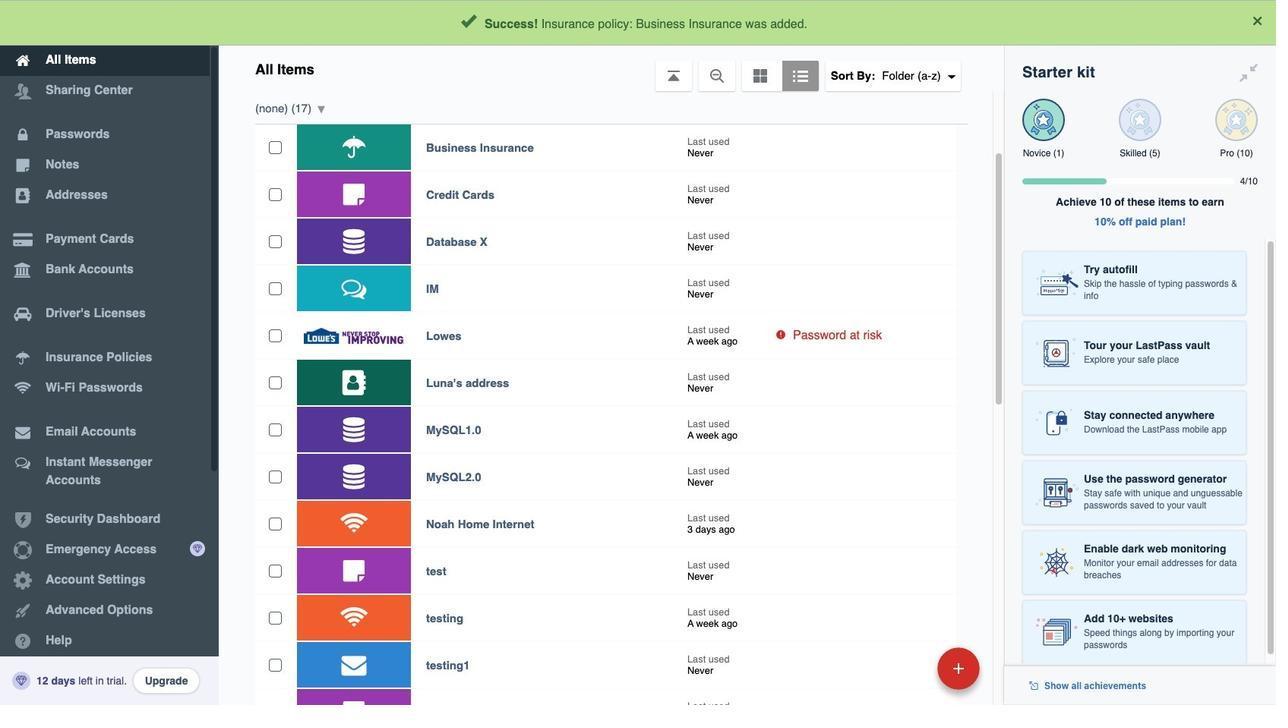 Task type: locate. For each thing, give the bounding box(es) containing it.
alert
[[0, 0, 1276, 46]]

Search search field
[[366, 6, 973, 40]]

new item navigation
[[833, 643, 989, 706]]

main navigation navigation
[[0, 0, 219, 706]]

vault options navigation
[[219, 46, 1004, 91]]



Task type: describe. For each thing, give the bounding box(es) containing it.
new item element
[[833, 647, 985, 691]]

search my vault text field
[[366, 6, 973, 40]]



